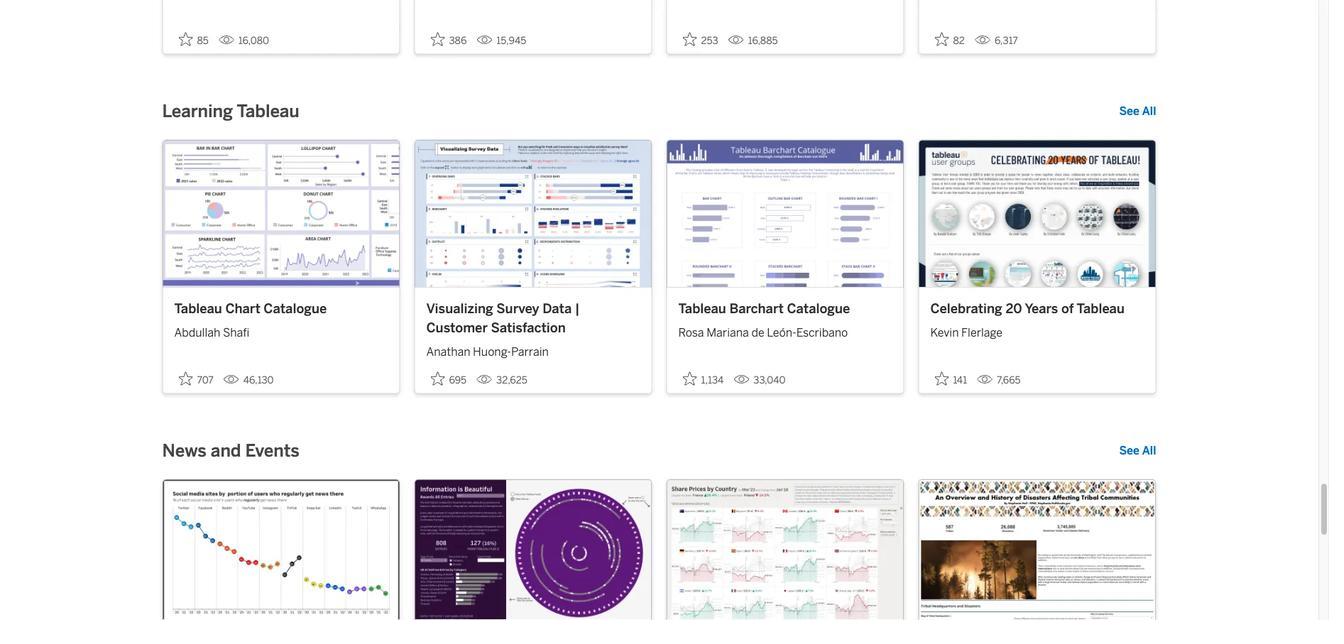 Task type: describe. For each thing, give the bounding box(es) containing it.
celebrating 20 years of tableau link
[[931, 299, 1145, 319]]

32,625 views element
[[471, 369, 533, 392]]

abdullah
[[174, 326, 220, 340]]

and
[[211, 441, 241, 461]]

visualizing survey data | customer satisfaction
[[427, 301, 580, 336]]

add favorite button for 7,665
[[931, 367, 972, 391]]

7,665
[[997, 375, 1021, 386]]

abdullah shafi link
[[174, 319, 388, 341]]

|
[[575, 301, 580, 317]]

16,080
[[239, 35, 269, 47]]

see all link for learning tableau
[[1120, 103, 1157, 120]]

add favorite button for 6,317
[[931, 28, 970, 51]]

707
[[197, 375, 214, 386]]

16,885
[[748, 35, 778, 47]]

de
[[752, 326, 765, 340]]

Add Favorite button
[[679, 367, 728, 391]]

see all news and events element
[[1120, 442, 1157, 459]]

anathan
[[427, 346, 471, 359]]

events
[[245, 441, 300, 461]]

tableau right of
[[1077, 301, 1125, 317]]

rosa mariana de león-escribano link
[[679, 319, 893, 341]]

learning tableau heading
[[162, 100, 300, 123]]

add favorite button for 15,945
[[427, 28, 471, 51]]

of
[[1062, 301, 1074, 317]]

customer
[[427, 321, 488, 336]]

32,625
[[497, 375, 528, 386]]

see for learning tableau
[[1120, 105, 1140, 118]]

kevin flerlage
[[931, 326, 1003, 340]]

anathan huong-parrain link
[[427, 338, 640, 361]]

see all link for news and events
[[1120, 442, 1157, 459]]

Add Favorite button
[[679, 28, 723, 51]]

chart
[[225, 301, 261, 317]]

tableau barchart catalogue link
[[679, 299, 893, 319]]

253
[[701, 35, 719, 47]]

tableau up rosa
[[679, 301, 727, 317]]

huong-
[[473, 346, 512, 359]]

46,130
[[243, 375, 274, 386]]

20
[[1006, 301, 1023, 317]]

16,885 views element
[[723, 29, 784, 52]]

46,130 views element
[[218, 369, 280, 392]]

see for news and events
[[1120, 444, 1140, 458]]

Add Favorite button
[[427, 367, 471, 391]]

learning
[[162, 101, 233, 121]]

see all learning tableau element
[[1120, 103, 1157, 120]]

7,665 views element
[[972, 369, 1027, 392]]

celebrating
[[931, 301, 1003, 317]]

catalogue for tableau chart catalogue
[[264, 301, 327, 317]]



Task type: locate. For each thing, give the bounding box(es) containing it.
visualizing survey data | customer satisfaction link
[[427, 299, 640, 338]]

see all for news and events
[[1120, 444, 1157, 458]]

1 see all link from the top
[[1120, 103, 1157, 120]]

mariana
[[707, 326, 749, 340]]

1 see all from the top
[[1120, 105, 1157, 118]]

see all link
[[1120, 103, 1157, 120], [1120, 442, 1157, 459]]

flerlage
[[962, 326, 1003, 340]]

1 vertical spatial see
[[1120, 444, 1140, 458]]

news and events heading
[[162, 440, 300, 462]]

escribano
[[797, 326, 848, 340]]

catalogue up escribano at bottom
[[787, 301, 851, 317]]

141
[[954, 375, 968, 386]]

see
[[1120, 105, 1140, 118], [1120, 444, 1140, 458]]

catalogue
[[264, 301, 327, 317], [787, 301, 851, 317]]

add favorite button containing 386
[[427, 28, 471, 51]]

kevin flerlage link
[[931, 319, 1145, 341]]

2 see all from the top
[[1120, 444, 1157, 458]]

2 see from the top
[[1120, 444, 1140, 458]]

add favorite button left 6,317
[[931, 28, 970, 51]]

león-
[[767, 326, 797, 340]]

shafi
[[223, 326, 250, 340]]

all for news and events
[[1143, 444, 1157, 458]]

data
[[543, 301, 572, 317]]

tableau inside heading
[[237, 101, 300, 121]]

kevin
[[931, 326, 959, 340]]

all
[[1143, 105, 1157, 118], [1143, 444, 1157, 458]]

1 all from the top
[[1143, 105, 1157, 118]]

tableau barchart catalogue
[[679, 301, 851, 317]]

years
[[1025, 301, 1059, 317]]

tableau up abdullah
[[174, 301, 222, 317]]

catalogue up abdullah shafi link
[[264, 301, 327, 317]]

6,317
[[995, 35, 1019, 47]]

0 vertical spatial see all
[[1120, 105, 1157, 118]]

rosa
[[679, 326, 704, 340]]

1 vertical spatial see all
[[1120, 444, 1157, 458]]

1 see from the top
[[1120, 105, 1140, 118]]

Add Favorite button
[[174, 28, 213, 51]]

abdullah shafi
[[174, 326, 250, 340]]

tableau chart catalogue link
[[174, 299, 388, 319]]

82
[[954, 35, 965, 47]]

satisfaction
[[491, 321, 566, 336]]

1,134
[[701, 375, 724, 386]]

85
[[197, 35, 209, 47]]

2 all from the top
[[1143, 444, 1157, 458]]

parrain
[[512, 346, 549, 359]]

1 vertical spatial see all link
[[1120, 442, 1157, 459]]

learning tableau
[[162, 101, 300, 121]]

0 vertical spatial see all link
[[1120, 103, 1157, 120]]

workbook thumbnail image
[[163, 141, 400, 287], [415, 141, 652, 287], [667, 141, 904, 287], [920, 141, 1156, 287], [163, 480, 400, 620], [415, 480, 652, 620], [667, 480, 904, 620], [920, 480, 1156, 620]]

1 vertical spatial all
[[1143, 444, 1157, 458]]

news and events
[[162, 441, 300, 461]]

33,040 views element
[[728, 369, 792, 392]]

1 catalogue from the left
[[264, 301, 327, 317]]

news
[[162, 441, 207, 461]]

add favorite button left 15,945
[[427, 28, 471, 51]]

anathan huong-parrain
[[427, 346, 549, 359]]

15,945
[[497, 35, 527, 47]]

see all for learning tableau
[[1120, 105, 1157, 118]]

all for learning tableau
[[1143, 105, 1157, 118]]

16,080 views element
[[213, 29, 275, 52]]

tableau right learning
[[237, 101, 300, 121]]

1 horizontal spatial catalogue
[[787, 301, 851, 317]]

add favorite button containing 82
[[931, 28, 970, 51]]

catalogue inside tableau chart catalogue link
[[264, 301, 327, 317]]

rosa mariana de león-escribano
[[679, 326, 848, 340]]

386
[[449, 35, 467, 47]]

tableau
[[237, 101, 300, 121], [174, 301, 222, 317], [679, 301, 727, 317], [1077, 301, 1125, 317]]

Add Favorite button
[[174, 367, 218, 391]]

add favorite button down kevin
[[931, 367, 972, 391]]

barchart
[[730, 301, 784, 317]]

survey
[[497, 301, 540, 317]]

6,317 views element
[[970, 29, 1024, 52]]

33,040
[[754, 375, 786, 386]]

2 catalogue from the left
[[787, 301, 851, 317]]

15,945 views element
[[471, 29, 532, 52]]

0 vertical spatial see
[[1120, 105, 1140, 118]]

2 see all link from the top
[[1120, 442, 1157, 459]]

visualizing
[[427, 301, 493, 317]]

695
[[449, 375, 467, 386]]

Add Favorite button
[[427, 28, 471, 51], [931, 28, 970, 51], [931, 367, 972, 391]]

celebrating 20 years of tableau
[[931, 301, 1125, 317]]

0 vertical spatial all
[[1143, 105, 1157, 118]]

catalogue inside tableau barchart catalogue link
[[787, 301, 851, 317]]

0 horizontal spatial catalogue
[[264, 301, 327, 317]]

see all
[[1120, 105, 1157, 118], [1120, 444, 1157, 458]]

tableau chart catalogue
[[174, 301, 327, 317]]

add favorite button containing 141
[[931, 367, 972, 391]]

catalogue for tableau barchart catalogue
[[787, 301, 851, 317]]



Task type: vqa. For each thing, say whether or not it's contained in the screenshot.


